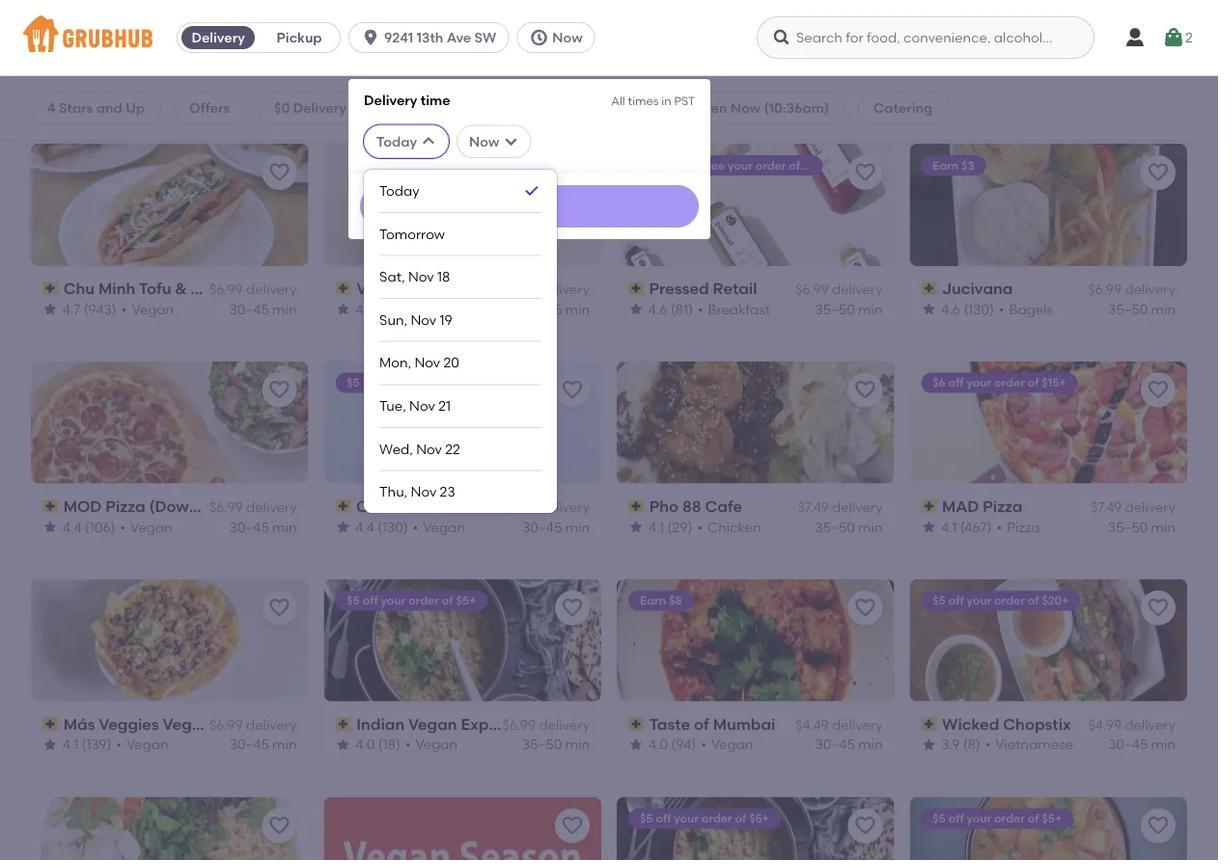 Task type: locate. For each thing, give the bounding box(es) containing it.
chopstix
[[1003, 715, 1071, 734]]

1 4.4 from the left
[[63, 519, 82, 535]]

min for jucivana
[[1151, 301, 1176, 317]]

0 vertical spatial $0
[[274, 100, 290, 116]]

• right "(18)"
[[406, 737, 411, 753]]

offers
[[189, 100, 230, 116]]

1 horizontal spatial 4.4
[[356, 519, 374, 535]]

check icon image
[[522, 181, 542, 201]]

subscription pass image left pressed
[[628, 282, 645, 295]]

min for cafe red
[[565, 519, 590, 535]]

now right open
[[730, 100, 761, 116]]

(94)
[[671, 737, 696, 753]]

1 horizontal spatial (130)
[[964, 301, 994, 317]]

• for jucivana
[[999, 301, 1005, 317]]

vegan down veggies
[[126, 737, 168, 753]]

star icon image left 4.7 (943)
[[42, 302, 58, 317]]

0 horizontal spatial 4.4
[[63, 519, 82, 535]]

• down red
[[413, 519, 418, 535]]

19
[[440, 312, 452, 328]]

star icon image left 4.1 (139)
[[42, 738, 58, 753]]

nov left 20
[[415, 355, 440, 371]]

min for chu minh tofu & vegan deli
[[272, 301, 297, 317]]

pickup button
[[259, 22, 340, 53]]

• right (94)
[[701, 737, 706, 753]]

list box containing today
[[379, 170, 542, 514]]

2 4.0 from the left
[[649, 737, 668, 753]]

save this restaurant image
[[561, 161, 584, 184], [854, 161, 877, 184], [1147, 161, 1170, 184], [268, 379, 291, 402], [561, 379, 584, 402], [854, 379, 877, 402], [854, 597, 877, 620], [268, 815, 291, 838], [561, 815, 584, 838]]

0 vertical spatial svg image
[[529, 28, 548, 47]]

delivery button
[[178, 22, 259, 53]]

$0 delivery fee your order of $30+
[[640, 158, 830, 172]]

cafe red
[[356, 497, 427, 516]]

nov for thu,
[[411, 484, 437, 500]]

4.4 (106)
[[63, 519, 115, 535]]

$5 off your order of $5+ down 4.4 (130)
[[347, 594, 476, 608]]

star icon image left '4.1 (29)'
[[628, 520, 644, 535]]

1 vertical spatial $5 off your order of $20+
[[933, 594, 1069, 608]]

star icon image left 4.1 (467)
[[921, 520, 937, 535]]

$3
[[962, 158, 975, 172]]

0 horizontal spatial (130)
[[378, 519, 408, 535]]

subscription pass image left mad at the bottom right
[[921, 500, 938, 513]]

• right (8)
[[985, 737, 991, 753]]

35–50 for mad pizza
[[1108, 519, 1148, 535]]

indian
[[356, 715, 405, 734]]

subscription pass image left pho
[[628, 500, 645, 513]]

and
[[96, 100, 122, 116]]

• for indian vegan experiment
[[406, 737, 411, 753]]

your right $6
[[967, 376, 992, 390]]

delivery
[[192, 29, 245, 46], [364, 92, 417, 108], [293, 100, 346, 116], [656, 158, 702, 172]]

1 horizontal spatial $0
[[640, 158, 653, 172]]

sat, nov 18
[[379, 269, 450, 285]]

$6.99 for indian vegan experiment
[[502, 717, 536, 734]]

$7.49 delivery for mad pizza
[[1091, 499, 1176, 516]]

list box
[[379, 170, 542, 514]]

• right (81)
[[698, 301, 703, 317]]

subscription pass image for indian vegan experiment
[[335, 718, 352, 731]]

• for taste of mumbai
[[701, 737, 706, 753]]

• vegan for minh
[[122, 301, 174, 317]]

svg image down minutes
[[421, 134, 436, 149]]

2 horizontal spatial $5+
[[1042, 812, 1062, 826]]

$6.99 delivery for chu minh tofu & vegan deli
[[209, 281, 297, 298]]

cafe up 4.4 (130)
[[356, 497, 394, 516]]

$5 off your order of $5+
[[347, 594, 476, 608], [640, 812, 769, 826], [933, 812, 1062, 826]]

all times in pst
[[611, 94, 695, 108]]

bagels
[[1009, 301, 1053, 317]]

• vegan down taste of mumbai
[[701, 737, 753, 753]]

0 vertical spatial now
[[552, 29, 583, 46]]

$7.49 delivery for pho 88 cafe
[[798, 499, 883, 516]]

• for veggie grill
[[419, 301, 424, 317]]

4.4 down cafe red
[[356, 519, 374, 535]]

vegan down grill
[[429, 301, 471, 317]]

35–50 for pressed retail
[[815, 301, 855, 317]]

4.0 for indian vegan experiment
[[356, 737, 375, 753]]

star icon image left 3.9
[[921, 738, 937, 753]]

0 horizontal spatial 4.6
[[649, 301, 668, 317]]

(130)
[[964, 301, 994, 317], [378, 519, 408, 535]]

min for pressed retail
[[858, 301, 883, 317]]

nov for sun,
[[411, 312, 436, 328]]

2 horizontal spatial 4.1
[[942, 519, 957, 535]]

1 vertical spatial (130)
[[378, 519, 408, 535]]

0 horizontal spatial svg image
[[421, 134, 436, 149]]

1 cafe from the left
[[356, 497, 394, 516]]

0 vertical spatial $4.99
[[503, 499, 536, 516]]

• for mad pizza
[[997, 519, 1002, 535]]

0 vertical spatial $20+
[[456, 376, 483, 390]]

1 vertical spatial svg image
[[421, 134, 436, 149]]

today down 30
[[377, 133, 417, 150]]

star icon image left 4.0 (94)
[[628, 738, 644, 753]]

1 horizontal spatial cafe
[[705, 497, 742, 516]]

retail
[[713, 279, 757, 298]]

mon,
[[379, 355, 411, 371]]

• vegan for vegan
[[406, 737, 458, 753]]

2 button
[[1162, 20, 1193, 55]]

2 horizontal spatial now
[[730, 100, 761, 116]]

4.0 left "(18)"
[[356, 737, 375, 753]]

$7.49 delivery
[[798, 499, 883, 516], [1091, 499, 1176, 516]]

subscription pass image left más
[[42, 718, 60, 731]]

veggies
[[99, 715, 159, 734]]

vegan for más veggies vegan taqueria
[[126, 737, 168, 753]]

open now (10:36am)
[[691, 100, 829, 116]]

1 vertical spatial $0
[[640, 158, 653, 172]]

$6 off your order of $15+
[[933, 376, 1067, 390]]

23
[[440, 484, 455, 500]]

now
[[552, 29, 583, 46], [730, 100, 761, 116], [469, 133, 499, 150]]

(downtown
[[149, 497, 236, 516]]

• chicken
[[697, 519, 761, 535]]

(130) down "jucivana"
[[964, 301, 994, 317]]

• right (467)
[[997, 519, 1002, 535]]

0 vertical spatial $5 off your order of $20+
[[347, 376, 483, 390]]

4.6 for pressed retail
[[649, 301, 668, 317]]

nov left 22
[[416, 441, 442, 457]]

$7.49
[[798, 499, 829, 516], [1091, 499, 1122, 516]]

$5 off your order of $5+ down (94)
[[640, 812, 769, 826]]

vegan for veggie grill
[[429, 301, 471, 317]]

0 horizontal spatial now
[[469, 133, 499, 150]]

1 horizontal spatial $7.49 delivery
[[1091, 499, 1176, 516]]

cafe up • chicken
[[705, 497, 742, 516]]

star icon image left 4.0 (18)
[[335, 738, 351, 753]]

deli
[[243, 279, 272, 298]]

$4.99
[[503, 499, 536, 516], [1088, 717, 1122, 734]]

your down (94)
[[674, 812, 699, 826]]

22
[[445, 441, 460, 457]]

4.0 (94)
[[649, 737, 696, 753]]

• right (29)
[[697, 519, 703, 535]]

$0 right the offers on the left top of page
[[274, 100, 290, 116]]

min for veggie grill
[[565, 301, 590, 317]]

21
[[438, 398, 451, 414]]

4.0 (18)
[[356, 737, 401, 753]]

1 vertical spatial $4.99 delivery
[[1088, 717, 1176, 734]]

nov for wed,
[[416, 441, 442, 457]]

1 vertical spatial earn
[[640, 594, 666, 608]]

$5 for indian vegan experiment
[[347, 594, 360, 608]]

0 horizontal spatial 4.7
[[63, 301, 81, 317]]

4.1 (467)
[[942, 519, 992, 535]]

1 horizontal spatial $4.99 delivery
[[1088, 717, 1176, 734]]

30–45 for más veggies vegan taqueria
[[229, 737, 269, 753]]

vegan down the mod pizza (downtown seattle) on the left of the page
[[130, 519, 172, 535]]

$20+
[[456, 376, 483, 390], [1042, 594, 1069, 608]]

0 vertical spatial $4.99 delivery
[[503, 499, 590, 516]]

vegan right veggies
[[163, 715, 212, 734]]

• left bagels
[[999, 301, 1005, 317]]

star icon image left 4.6 (130)
[[921, 302, 937, 317]]

2 4.7 from the left
[[356, 301, 374, 317]]

1 horizontal spatial $7.49
[[1091, 499, 1122, 516]]

delivery left time
[[364, 92, 417, 108]]

vegan down 23
[[423, 519, 465, 535]]

1 4.7 from the left
[[63, 301, 81, 317]]

(106)
[[85, 519, 115, 535]]

4.0 down taste at bottom
[[649, 737, 668, 753]]

1 horizontal spatial $5 off your order of $20+
[[933, 594, 1069, 608]]

4.7 down veggie
[[356, 301, 374, 317]]

red
[[397, 497, 427, 516]]

1 horizontal spatial $4.99
[[1088, 717, 1122, 734]]

1 vertical spatial $4.99
[[1088, 717, 1122, 734]]

subscription pass image left veggie
[[335, 282, 352, 295]]

$0 down 'times'
[[640, 158, 653, 172]]

$5 off your order of $20+ down the mon, nov 20
[[347, 376, 483, 390]]

0 horizontal spatial $5 off your order of $5+
[[347, 594, 476, 608]]

0 horizontal spatial $5 off your order of $20+
[[347, 376, 483, 390]]

today inside option
[[379, 183, 419, 199]]

9241 13th ave sw button
[[349, 22, 517, 53]]

vegan for chu minh tofu & vegan deli
[[132, 301, 174, 317]]

subscription pass image
[[42, 282, 60, 295], [335, 282, 352, 295], [335, 500, 352, 513], [921, 500, 938, 513], [335, 718, 352, 731], [628, 718, 645, 731], [921, 718, 938, 731]]

4.1 for pho 88 cafe
[[649, 519, 664, 535]]

30–45 for cafe red
[[522, 519, 562, 535]]

star icon image left the 4.7 (2961)
[[335, 302, 351, 317]]

nov left the 21
[[409, 398, 435, 414]]

1 horizontal spatial $5 off your order of $5+
[[640, 812, 769, 826]]

0 horizontal spatial $4.99
[[503, 499, 536, 516]]

pst
[[674, 94, 695, 108]]

59
[[31, 105, 52, 127]]

up
[[126, 100, 145, 116]]

wed,
[[379, 441, 413, 457]]

0 vertical spatial earn
[[933, 158, 959, 172]]

delivery for cafe red
[[539, 499, 590, 516]]

• right (139)
[[116, 737, 122, 753]]

4.1 down más
[[63, 737, 78, 753]]

breakfast
[[708, 301, 770, 317]]

earn left "$8"
[[640, 594, 666, 608]]

1 vertical spatial today
[[379, 183, 419, 199]]

• vegan down red
[[413, 519, 465, 535]]

veggie grill
[[356, 279, 444, 298]]

2 vertical spatial now
[[469, 133, 499, 150]]

star icon image
[[42, 302, 58, 317], [335, 302, 351, 317], [628, 302, 644, 317], [921, 302, 937, 317], [42, 520, 58, 535], [335, 520, 351, 535], [628, 520, 644, 535], [921, 520, 937, 535], [42, 738, 58, 753], [335, 738, 351, 753], [628, 738, 644, 753], [921, 738, 937, 753]]

$6.99 for jucivana
[[1088, 281, 1122, 298]]

4.1 down mad at the bottom right
[[942, 519, 957, 535]]

30–45 for mod pizza (downtown seattle)
[[229, 519, 269, 535]]

$6.99 delivery for indian vegan experiment
[[502, 717, 590, 734]]

delivery inside button
[[192, 29, 245, 46]]

pizza up "• pizza"
[[983, 497, 1023, 516]]

• vegan for pizza
[[120, 519, 172, 535]]

vegan
[[190, 279, 239, 298], [132, 301, 174, 317], [429, 301, 471, 317], [130, 519, 172, 535], [423, 519, 465, 535], [163, 715, 212, 734], [408, 715, 457, 734], [126, 737, 168, 753], [416, 737, 458, 753], [711, 737, 753, 753]]

subscription pass image left chu
[[42, 282, 60, 295]]

star icon image for más veggies vegan taqueria
[[42, 738, 58, 753]]

tue, nov 21
[[379, 398, 451, 414]]

• vegan down indian vegan experiment in the left of the page
[[406, 737, 458, 753]]

4.1 down pho
[[649, 519, 664, 535]]

• right (106) on the left bottom of the page
[[120, 519, 126, 535]]

subscription pass image for cafe red
[[335, 500, 352, 513]]

svg image
[[1162, 26, 1185, 49], [361, 28, 380, 47], [772, 28, 791, 47], [503, 134, 519, 149]]

1 horizontal spatial svg image
[[529, 28, 548, 47]]

vegan down "mumbai"
[[711, 737, 753, 753]]

subscription pass image for mad pizza
[[921, 500, 938, 513]]

2 $7.49 from the left
[[1091, 499, 1122, 516]]

subscription pass image left "jucivana"
[[921, 282, 938, 295]]

delivery for pho 88 cafe
[[832, 499, 883, 516]]

30–45 min for cafe red
[[522, 519, 590, 535]]

18
[[437, 269, 450, 285]]

min for pho 88 cafe
[[858, 519, 883, 535]]

9241 13th ave sw
[[384, 29, 496, 46]]

0 horizontal spatial 4.0
[[356, 737, 375, 753]]

1 4.6 from the left
[[649, 301, 668, 317]]

$6.99 delivery for mod pizza (downtown seattle)
[[209, 499, 297, 516]]

2 4.6 from the left
[[942, 301, 961, 317]]

now right sw on the top
[[552, 29, 583, 46]]

delivery up the offers on the left top of page
[[192, 29, 245, 46]]

1 horizontal spatial 4.7
[[356, 301, 374, 317]]

(130) down cafe red
[[378, 519, 408, 535]]

star icon image for mod pizza (downtown seattle)
[[42, 520, 58, 535]]

off
[[363, 376, 378, 390], [949, 376, 964, 390], [363, 594, 378, 608], [949, 594, 964, 608], [656, 812, 671, 826], [949, 812, 964, 826]]

subscription pass image
[[628, 282, 645, 295], [921, 282, 938, 295], [42, 500, 60, 513], [628, 500, 645, 513], [42, 718, 60, 731]]

1 horizontal spatial 4.6
[[942, 301, 961, 317]]

$20+ for wicked chopstix
[[1042, 594, 1069, 608]]

min
[[272, 301, 297, 317], [565, 301, 590, 317], [858, 301, 883, 317], [1151, 301, 1176, 317], [272, 519, 297, 535], [565, 519, 590, 535], [858, 519, 883, 535], [1151, 519, 1176, 535], [272, 737, 297, 753], [565, 737, 590, 753], [858, 737, 883, 753], [1151, 737, 1176, 753]]

vegan down tofu
[[132, 301, 174, 317]]

$5 off your order of $20+
[[347, 376, 483, 390], [933, 594, 1069, 608]]

min for taste of mumbai
[[858, 737, 883, 753]]

35–50
[[815, 301, 855, 317], [1108, 301, 1148, 317], [815, 519, 855, 535], [1108, 519, 1148, 535], [522, 737, 562, 753]]

indian vegan experiment
[[356, 715, 548, 734]]

stars
[[59, 100, 93, 116]]

your
[[728, 158, 753, 172], [381, 376, 406, 390], [967, 376, 992, 390], [381, 594, 406, 608], [967, 594, 992, 608], [674, 812, 699, 826], [967, 812, 992, 826]]

subscription pass image left taste at bottom
[[628, 718, 645, 731]]

save this restaurant button
[[262, 155, 297, 190], [555, 155, 590, 190], [848, 155, 883, 190], [1141, 155, 1176, 190], [262, 373, 297, 408], [555, 373, 590, 408], [848, 373, 883, 408], [1141, 373, 1176, 408], [262, 591, 297, 626], [555, 591, 590, 626], [848, 591, 883, 626], [1141, 591, 1176, 626], [262, 809, 297, 844], [555, 809, 590, 844], [848, 809, 883, 844], [1141, 809, 1176, 844]]

$7.49 for pho 88 cafe
[[798, 499, 829, 516]]

$4.99 right 23
[[503, 499, 536, 516]]

4.7 for chu minh tofu & vegan deli
[[63, 301, 81, 317]]

$30+
[[803, 158, 830, 172]]

your down mon,
[[381, 376, 406, 390]]

1 horizontal spatial $20+
[[1042, 594, 1069, 608]]

0 horizontal spatial $20+
[[456, 376, 483, 390]]

• down the minh
[[122, 301, 127, 317]]

nov left 18
[[408, 269, 434, 285]]

59 results
[[31, 105, 114, 127]]

star icon image left 4.4 (130)
[[335, 520, 351, 535]]

list box inside main navigation navigation
[[379, 170, 542, 514]]

1 horizontal spatial now
[[552, 29, 583, 46]]

nov for sat,
[[408, 269, 434, 285]]

0 horizontal spatial earn
[[640, 594, 666, 608]]

subscription pass image left cafe red
[[335, 500, 352, 513]]

sat,
[[379, 269, 405, 285]]

thu, nov 23
[[379, 484, 455, 500]]

pickup
[[277, 29, 322, 46]]

$6.99
[[209, 281, 243, 298], [795, 281, 829, 298], [1088, 281, 1122, 298], [209, 499, 243, 516], [209, 717, 243, 734], [502, 717, 536, 734]]

subscription pass image for taste of mumbai
[[628, 718, 645, 731]]

1 horizontal spatial 4.1
[[649, 519, 664, 535]]

$6.99 delivery for pressed retail
[[795, 281, 883, 298]]

thu,
[[379, 484, 408, 500]]

1 4.0 from the left
[[356, 737, 375, 753]]

$5 off your order of $20+ down "• pizza"
[[933, 594, 1069, 608]]

0 horizontal spatial $7.49
[[798, 499, 829, 516]]

0 horizontal spatial $7.49 delivery
[[798, 499, 883, 516]]

mon, nov 20
[[379, 355, 459, 371]]

0 horizontal spatial $4.99 delivery
[[503, 499, 590, 516]]

• vegan
[[122, 301, 174, 317], [419, 301, 471, 317], [120, 519, 172, 535], [413, 519, 465, 535], [116, 737, 168, 753], [406, 737, 458, 753], [701, 737, 753, 753]]

star icon image for indian vegan experiment
[[335, 738, 351, 753]]

30–45 for wicked chopstix
[[1108, 737, 1148, 753]]

1 $7.49 from the left
[[798, 499, 829, 516]]

today option
[[379, 170, 542, 213]]

0 horizontal spatial $0
[[274, 100, 290, 116]]

delivery for mod pizza (downtown seattle)
[[246, 499, 297, 516]]

now down or
[[469, 133, 499, 150]]

nov left "19" at top
[[411, 312, 436, 328]]

star icon image for cafe red
[[335, 520, 351, 535]]

• for más veggies vegan taqueria
[[116, 737, 122, 753]]

0 horizontal spatial $5+
[[456, 594, 476, 608]]

order down "• pizza"
[[995, 594, 1025, 608]]

vegan right the 'indian'
[[408, 715, 457, 734]]

seattle)
[[240, 497, 300, 516]]

star icon image for wicked chopstix
[[921, 738, 937, 753]]

0 horizontal spatial 4.1
[[63, 737, 78, 753]]

4.6 down "jucivana"
[[942, 301, 961, 317]]

save this restaurant image
[[268, 161, 291, 184], [1147, 379, 1170, 402], [268, 597, 291, 620], [561, 597, 584, 620], [1147, 597, 1170, 620], [854, 815, 877, 838], [1147, 815, 1170, 838]]

1 vertical spatial now
[[730, 100, 761, 116]]

• vegan down grill
[[419, 301, 471, 317]]

(18)
[[378, 737, 401, 753]]

0 horizontal spatial cafe
[[356, 497, 394, 516]]

1 horizontal spatial earn
[[933, 158, 959, 172]]

earn for jucivana
[[933, 158, 959, 172]]

30–45 min for wicked chopstix
[[1108, 737, 1176, 753]]

star icon image for mad pizza
[[921, 520, 937, 535]]

chu minh tofu & vegan deli
[[63, 279, 272, 298]]

min for wicked chopstix
[[1151, 737, 1176, 753]]

svg image inside 2 button
[[1162, 26, 1185, 49]]

min for mad pizza
[[1151, 519, 1176, 535]]

• for wicked chopstix
[[985, 737, 991, 753]]

4.1
[[649, 519, 664, 535], [942, 519, 957, 535], [63, 737, 78, 753]]

30–45
[[229, 301, 269, 317], [522, 301, 562, 317], [229, 519, 269, 535], [522, 519, 562, 535], [229, 737, 269, 753], [815, 737, 855, 753], [1108, 737, 1148, 753]]

vegan down indian vegan experiment in the left of the page
[[416, 737, 458, 753]]

1 vertical spatial $20+
[[1042, 594, 1069, 608]]

4.4 down mod
[[63, 519, 82, 535]]

1 horizontal spatial 4.0
[[649, 737, 668, 753]]

earn
[[933, 158, 959, 172], [640, 594, 666, 608]]

minutes
[[411, 100, 463, 116]]

delivery left fee
[[656, 158, 702, 172]]

earn left $3
[[933, 158, 959, 172]]

results
[[56, 105, 114, 127]]

$5
[[347, 376, 360, 390], [347, 594, 360, 608], [933, 594, 946, 608], [640, 812, 653, 826], [933, 812, 946, 826]]

2 $7.49 delivery from the left
[[1091, 499, 1176, 516]]

• vegan for grill
[[419, 301, 471, 317]]

svg image
[[529, 28, 548, 47], [421, 134, 436, 149]]

fee
[[705, 158, 725, 172]]

nov left 23
[[411, 484, 437, 500]]

1 $7.49 delivery from the left
[[798, 499, 883, 516]]

delivery for más veggies vegan taqueria
[[246, 717, 297, 734]]

• for pressed retail
[[698, 301, 703, 317]]

$4.99 right the chopstix
[[1088, 717, 1122, 734]]

$4.99 delivery for cafe red
[[503, 499, 590, 516]]

your down 4.4 (130)
[[381, 594, 406, 608]]

pizza up (106) on the left bottom of the page
[[105, 497, 145, 516]]

4.6 left (81)
[[649, 301, 668, 317]]

time
[[421, 92, 450, 108]]

svg image inside 9241 13th ave sw button
[[361, 28, 380, 47]]

0 vertical spatial (130)
[[964, 301, 994, 317]]

4.7 down chu
[[63, 301, 81, 317]]

$5 for wicked chopstix
[[933, 594, 946, 608]]

0 vertical spatial today
[[377, 133, 417, 150]]

pizza for mad
[[983, 497, 1023, 516]]

subscription pass image left mod
[[42, 500, 60, 513]]

2 4.4 from the left
[[356, 519, 374, 535]]

pizza down mad pizza
[[1007, 519, 1040, 535]]



Task type: describe. For each thing, give the bounding box(es) containing it.
$8
[[669, 594, 682, 608]]

$0 for $0 delivery
[[274, 100, 290, 116]]

off for cafe
[[363, 376, 378, 390]]

star icon image for pressed retail
[[628, 302, 644, 317]]

in
[[661, 94, 671, 108]]

20
[[444, 355, 459, 371]]

$6
[[933, 376, 946, 390]]

$0 delivery
[[274, 100, 346, 116]]

star icon image for jucivana
[[921, 302, 937, 317]]

4.6 (81)
[[649, 301, 693, 317]]

chu
[[63, 279, 95, 298]]

35–50 min for mad pizza
[[1108, 519, 1176, 535]]

13th
[[416, 29, 443, 46]]

$5 off your order of $20+ for chopstix
[[933, 594, 1069, 608]]

30–45 min for veggie grill
[[522, 301, 590, 317]]

$1.99
[[505, 281, 536, 298]]

$6.99 for chu minh tofu & vegan deli
[[209, 281, 243, 298]]

4.1 for mad pizza
[[942, 519, 957, 535]]

(8)
[[963, 737, 981, 753]]

• breakfast
[[698, 301, 770, 317]]

order down red
[[409, 594, 439, 608]]

pressed
[[649, 279, 709, 298]]

order left $30+ at top right
[[755, 158, 786, 172]]

your down (8)
[[967, 812, 992, 826]]

update
[[508, 199, 551, 213]]

wed, nov 22
[[379, 441, 460, 457]]

tofu
[[139, 279, 171, 298]]

tomorrow
[[379, 226, 445, 242]]

nov for mon,
[[415, 355, 440, 371]]

vegan right &
[[190, 279, 239, 298]]

sun, nov 19
[[379, 312, 452, 328]]

30 minutes or less
[[391, 100, 512, 116]]

(130) for jucivana
[[964, 301, 994, 317]]

vegan for cafe red
[[423, 519, 465, 535]]

4.4 for cafe red
[[356, 519, 374, 535]]

your right fee
[[728, 158, 753, 172]]

vegan for mod pizza (downtown seattle)
[[130, 519, 172, 535]]

más veggies vegan taqueria
[[63, 715, 283, 734]]

off for mad
[[949, 376, 964, 390]]

$20+ for cafe red
[[456, 376, 483, 390]]

1 horizontal spatial $5+
[[749, 812, 769, 826]]

• vietnamese
[[985, 737, 1074, 753]]

star icon image for pho 88 cafe
[[628, 520, 644, 535]]

your down (467)
[[967, 594, 992, 608]]

4.4 (130)
[[356, 519, 408, 535]]

taqueria
[[215, 715, 283, 734]]

off for indian
[[363, 594, 378, 608]]

$5 for cafe red
[[347, 376, 360, 390]]

$7.49 for mad pizza
[[1091, 499, 1122, 516]]

pho 88 cafe
[[649, 497, 742, 516]]

delivery time
[[364, 92, 450, 108]]

$4.99 delivery for wicked chopstix
[[1088, 717, 1176, 734]]

• for pho 88 cafe
[[697, 519, 703, 535]]

(943)
[[84, 301, 117, 317]]

star icon image for chu minh tofu & vegan deli
[[42, 302, 58, 317]]

delivery for mad pizza
[[1125, 499, 1176, 516]]

delivery for veggie grill
[[539, 281, 590, 298]]

30–45 min for chu minh tofu & vegan deli
[[229, 301, 297, 317]]

35–50 for pho 88 cafe
[[815, 519, 855, 535]]

or
[[466, 100, 480, 116]]

experiment
[[461, 715, 548, 734]]

sun,
[[379, 312, 407, 328]]

star icon image for taste of mumbai
[[628, 738, 644, 753]]

subscription pass image for más veggies vegan taqueria
[[42, 718, 60, 731]]

delivery down pickup
[[293, 100, 346, 116]]

4.6 (130)
[[942, 301, 994, 317]]

chicken
[[707, 519, 761, 535]]

$1.99 delivery
[[505, 281, 590, 298]]

subscription pass image for pho 88 cafe
[[628, 500, 645, 513]]

35–50 min for jucivana
[[1108, 301, 1176, 317]]

taste
[[649, 715, 690, 734]]

now inside button
[[552, 29, 583, 46]]

veggie
[[356, 279, 409, 298]]

• for cafe red
[[413, 519, 418, 535]]

4 stars and up
[[47, 100, 145, 116]]

35–50 for jucivana
[[1108, 301, 1148, 317]]

$4.99 for cafe red
[[503, 499, 536, 516]]

2 horizontal spatial $5 off your order of $5+
[[933, 812, 1062, 826]]

9241
[[384, 29, 413, 46]]

off for wicked
[[949, 594, 964, 608]]

delivery for chu minh tofu & vegan deli
[[246, 281, 297, 298]]

$6.99 for pressed retail
[[795, 281, 829, 298]]

pho
[[649, 497, 679, 516]]

order left $15+
[[994, 376, 1025, 390]]

mod
[[63, 497, 102, 516]]

delivery for wicked chopstix
[[1125, 717, 1176, 734]]

nov for tue,
[[409, 398, 435, 414]]

earn $8
[[640, 594, 682, 608]]

subscription pass image for jucivana
[[921, 282, 938, 295]]

$15+
[[1042, 376, 1067, 390]]

mad
[[942, 497, 979, 516]]

delivery for pressed retail
[[832, 281, 883, 298]]

jucivana
[[942, 279, 1013, 298]]

wicked
[[942, 715, 1000, 734]]

earn for taste of mumbai
[[640, 594, 666, 608]]

&
[[175, 279, 187, 298]]

grill
[[413, 279, 444, 298]]

times
[[628, 94, 659, 108]]

30–45 for taste of mumbai
[[815, 737, 855, 753]]

sw
[[475, 29, 496, 46]]

4.7 for veggie grill
[[356, 301, 374, 317]]

30–45 min for más veggies vegan taqueria
[[229, 737, 297, 753]]

star icon image for veggie grill
[[335, 302, 351, 317]]

subscription pass image for mod pizza (downtown seattle)
[[42, 500, 60, 513]]

30–45 for chu minh tofu & vegan deli
[[229, 301, 269, 317]]

main navigation navigation
[[0, 0, 1218, 861]]

$6.99 delivery for más veggies vegan taqueria
[[209, 717, 297, 734]]

$4.99 for wicked chopstix
[[1088, 717, 1122, 734]]

pizza for •
[[1007, 519, 1040, 535]]

order down the mon, nov 20
[[409, 376, 439, 390]]

30–45 min for taste of mumbai
[[815, 737, 883, 753]]

less
[[483, 100, 512, 116]]

4
[[47, 100, 56, 116]]

wicked chopstix
[[942, 715, 1071, 734]]

order down taste of mumbai
[[702, 812, 732, 826]]

order down '• vietnamese'
[[995, 812, 1025, 826]]

4.7 (943)
[[63, 301, 117, 317]]

35–50 for indian vegan experiment
[[522, 737, 562, 753]]

2
[[1185, 29, 1193, 46]]

grubhub+
[[579, 100, 646, 116]]

subscription pass image for wicked chopstix
[[921, 718, 938, 731]]

• pizza
[[997, 519, 1040, 535]]

30–45 for veggie grill
[[522, 301, 562, 317]]

30–45 min for mod pizza (downtown seattle)
[[229, 519, 297, 535]]

minh
[[98, 279, 135, 298]]

• bagels
[[999, 301, 1053, 317]]

mod pizza (downtown seattle)
[[63, 497, 300, 516]]

30
[[391, 100, 407, 116]]

2 cafe from the left
[[705, 497, 742, 516]]

(139)
[[82, 737, 111, 753]]

4.7 (2961)
[[356, 301, 414, 317]]

88
[[682, 497, 701, 516]]

(29)
[[667, 519, 692, 535]]

earn $3
[[933, 158, 975, 172]]

subscription pass image for veggie grill
[[335, 282, 352, 295]]

4.0 for taste of mumbai
[[649, 737, 668, 753]]

más
[[63, 715, 95, 734]]

subscription pass image for chu minh tofu & vegan deli
[[42, 282, 60, 295]]

min for indian vegan experiment
[[565, 737, 590, 753]]

pizza for mod
[[105, 497, 145, 516]]

(2961)
[[377, 301, 414, 317]]

• for chu minh tofu & vegan deli
[[122, 301, 127, 317]]

delivery for taste of mumbai
[[832, 717, 883, 734]]

min for más veggies vegan taqueria
[[272, 737, 297, 753]]

svg image inside now button
[[529, 28, 548, 47]]

4.1 (139)
[[63, 737, 111, 753]]

vegan for taste of mumbai
[[711, 737, 753, 753]]



Task type: vqa. For each thing, say whether or not it's contained in the screenshot.


